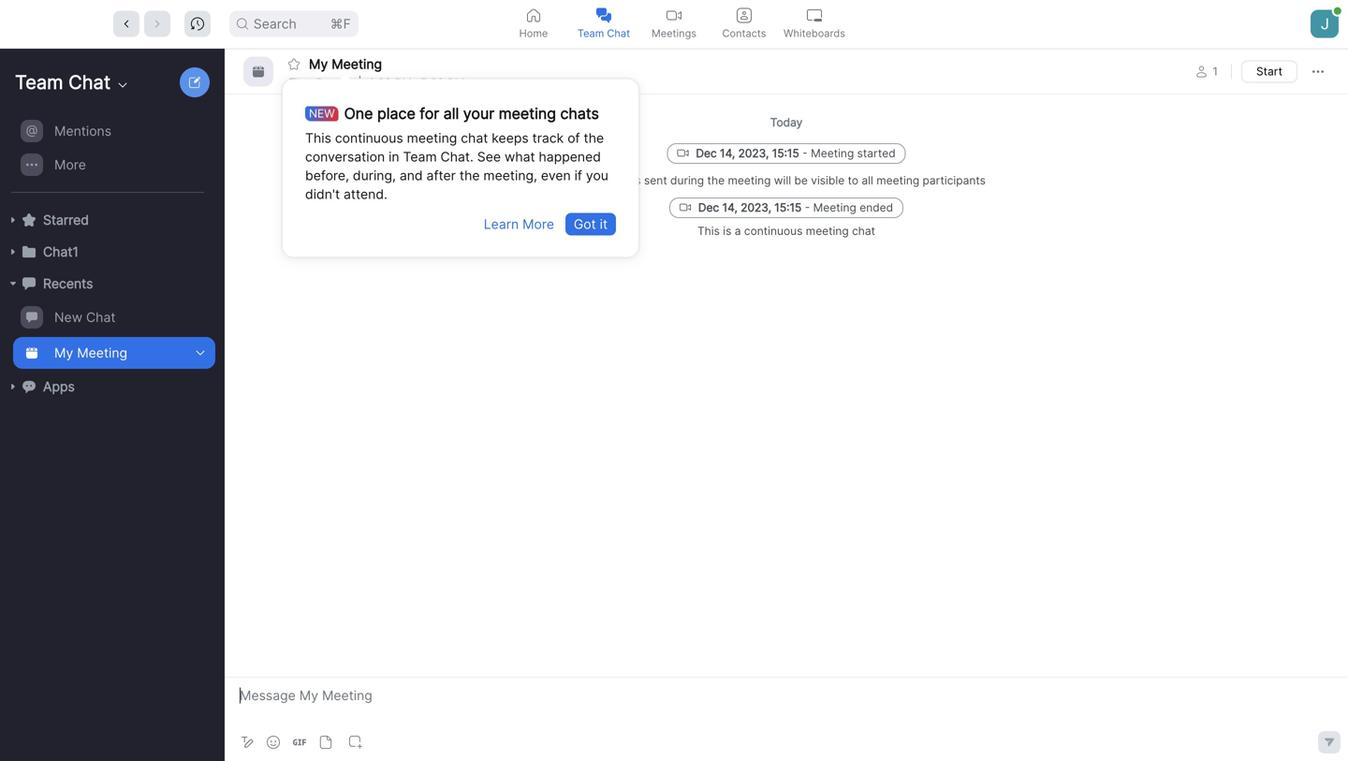 Task type: locate. For each thing, give the bounding box(es) containing it.
2 vertical spatial video on image
[[680, 202, 691, 213]]

more inside button
[[54, 157, 86, 173]]

chevron down small image
[[115, 78, 130, 93], [193, 346, 208, 361], [193, 346, 208, 361]]

0 horizontal spatial team
[[15, 71, 63, 94]]

0 horizontal spatial pm
[[395, 76, 412, 89]]

team up and
[[403, 149, 437, 165]]

2 vertical spatial team
[[403, 149, 437, 165]]

group containing mentions
[[0, 114, 215, 193]]

team up mentions
[[15, 71, 63, 94]]

chat
[[461, 130, 488, 146], [853, 224, 876, 238]]

calendar image
[[253, 66, 264, 77]]

1 vertical spatial this
[[698, 224, 720, 238]]

the right "of"
[[584, 130, 604, 146]]

apps tree item
[[7, 371, 215, 403]]

my meeting up 14 at top
[[309, 56, 382, 72]]

home small image
[[526, 8, 541, 23], [526, 8, 541, 23]]

1 button
[[1188, 60, 1227, 83]]

team chat inside button
[[578, 27, 631, 39]]

0 horizontal spatial chat
[[461, 130, 488, 146]]

my up "apps"
[[54, 345, 73, 361]]

thu, dec 14 | 4:00 pm - 5:00 pm
[[289, 76, 465, 89]]

my meeting inside tree item
[[54, 345, 127, 361]]

recents
[[43, 276, 93, 292]]

|
[[358, 76, 362, 89]]

chats
[[561, 104, 599, 123]]

video on image down during at the top of page
[[680, 202, 691, 213]]

my up thu,
[[309, 56, 328, 72]]

track
[[533, 130, 564, 146]]

0 horizontal spatial continuous
[[335, 130, 404, 146]]

1 vertical spatial more
[[523, 216, 555, 232]]

for
[[420, 104, 440, 123]]

pm
[[395, 76, 412, 89], [448, 76, 465, 89]]

-
[[415, 76, 421, 89], [803, 147, 808, 160], [805, 201, 811, 215]]

0 horizontal spatial all
[[444, 104, 459, 123]]

chat right the new
[[86, 310, 116, 326]]

- up for
[[415, 76, 421, 89]]

video on image
[[667, 8, 682, 23], [678, 148, 689, 159], [680, 202, 691, 213]]

1 vertical spatial video on image
[[678, 148, 689, 159]]

magnifier image
[[237, 18, 248, 30], [237, 18, 248, 30]]

0 horizontal spatial my
[[54, 345, 73, 361]]

0 vertical spatial chat
[[461, 130, 488, 146]]

team inside button
[[578, 27, 604, 39]]

video on image up 'meetings'
[[667, 8, 682, 23]]

star image
[[289, 59, 300, 70], [289, 59, 300, 70], [22, 213, 36, 226], [22, 213, 36, 226]]

chevron left small image
[[120, 17, 133, 30], [120, 17, 133, 30]]

team chat
[[578, 27, 631, 39], [15, 71, 111, 94]]

15:15 up messages sent during the meeting will be visible to all meeting participants at the top of page
[[773, 147, 800, 160]]

tab list
[[499, 0, 850, 48]]

15:15 for meeting ended
[[775, 201, 802, 215]]

group
[[0, 114, 215, 193]]

online image
[[1335, 7, 1342, 15]]

meeting
[[332, 56, 382, 72], [811, 147, 855, 160], [814, 201, 857, 215], [77, 345, 127, 361]]

thu,
[[289, 76, 313, 89]]

0 horizontal spatial more
[[54, 157, 86, 173]]

search
[[254, 16, 297, 32]]

whiteboard small image
[[808, 8, 823, 23], [808, 8, 823, 23]]

this
[[305, 130, 332, 146], [698, 224, 720, 238]]

2 vertical spatial dec
[[699, 201, 720, 215]]

meeting
[[499, 104, 556, 123], [407, 130, 457, 146], [728, 174, 771, 187], [877, 174, 920, 187], [806, 224, 849, 238]]

format image
[[240, 735, 255, 750]]

gif image
[[293, 736, 306, 749]]

chat left chevron down small image
[[69, 71, 111, 94]]

0 vertical spatial chat
[[607, 27, 631, 39]]

the down chat.
[[460, 168, 480, 184]]

1 horizontal spatial this
[[698, 224, 720, 238]]

the
[[584, 130, 604, 146], [460, 168, 480, 184], [708, 174, 725, 187]]

start button
[[1242, 60, 1298, 83]]

team
[[578, 27, 604, 39], [15, 71, 63, 94], [403, 149, 437, 165]]

1 horizontal spatial continuous
[[745, 224, 803, 238]]

team chat up mentions
[[15, 71, 111, 94]]

video on image down during at the top of page
[[680, 202, 691, 213]]

2 vertical spatial video on image
[[680, 202, 691, 213]]

happened
[[539, 149, 601, 165]]

more right 'learn'
[[523, 216, 555, 232]]

during
[[671, 174, 705, 187]]

my meeting down the new chat
[[54, 345, 127, 361]]

more down mentions
[[54, 157, 86, 173]]

tree
[[0, 112, 221, 422]]

1 vertical spatial 2023,
[[741, 201, 772, 215]]

0 horizontal spatial this
[[305, 130, 332, 146]]

14
[[340, 76, 353, 89]]

1 horizontal spatial team chat
[[578, 27, 631, 39]]

attend.
[[344, 186, 388, 202]]

2 vertical spatial chat
[[86, 310, 116, 326]]

conversation
[[305, 149, 385, 165]]

0 vertical spatial video on image
[[667, 8, 682, 23]]

1 vertical spatial my meeting
[[54, 345, 127, 361]]

format image
[[240, 735, 255, 750]]

0 vertical spatial this
[[305, 130, 332, 146]]

0 vertical spatial 15:15
[[773, 147, 800, 160]]

meeting down dec 14, 2023, 15:15 - meeting ended
[[806, 224, 849, 238]]

pm right 5:00
[[448, 76, 465, 89]]

2 horizontal spatial team
[[578, 27, 604, 39]]

2 vertical spatial -
[[805, 201, 811, 215]]

dec for dec 14, 2023, 15:15 - meeting ended
[[699, 201, 720, 215]]

- down be at the top right
[[805, 201, 811, 215]]

more
[[54, 157, 86, 173], [523, 216, 555, 232]]

meeting left will
[[728, 174, 771, 187]]

history image
[[191, 17, 204, 30]]

my meeting
[[309, 56, 382, 72], [54, 345, 127, 361]]

0 horizontal spatial team chat
[[15, 71, 111, 94]]

chat down ended
[[853, 224, 876, 238]]

if
[[575, 168, 583, 184]]

video on image for dec 14, 2023, 15:15 - meeting ended
[[680, 202, 691, 213]]

this down new
[[305, 130, 332, 146]]

during,
[[353, 168, 396, 184]]

be
[[795, 174, 808, 187]]

15:15 for meeting started
[[773, 147, 800, 160]]

0 vertical spatial 2023,
[[739, 147, 769, 160]]

0 vertical spatial continuous
[[335, 130, 404, 146]]

all inside new one place for all your meeting chats this continuous meeting chat keeps track of the conversation in team chat. see what happened before, during, and after the meeting, even if you didn't attend.
[[444, 104, 459, 123]]

continuous down the one
[[335, 130, 404, 146]]

sent
[[645, 174, 668, 187]]

15:15 up this is a continuous meeting chat
[[775, 201, 802, 215]]

your
[[464, 104, 495, 123]]

dec down during at the top of page
[[699, 201, 720, 215]]

chat up see
[[461, 130, 488, 146]]

1 horizontal spatial team
[[403, 149, 437, 165]]

chat down team chat icon at the top left
[[607, 27, 631, 39]]

1 horizontal spatial chat
[[853, 224, 876, 238]]

1 vertical spatial team
[[15, 71, 63, 94]]

gif image
[[293, 736, 306, 749]]

video on image up during at the top of page
[[678, 148, 689, 159]]

triangle right image
[[7, 215, 19, 226], [7, 215, 19, 226], [7, 246, 19, 258], [7, 246, 19, 258], [7, 381, 19, 393], [7, 381, 19, 393]]

all right for
[[444, 104, 459, 123]]

video on image for dec 14, 2023, 15:15 - meeting started
[[678, 148, 689, 159]]

5:00
[[421, 76, 445, 89]]

- up be at the top right
[[803, 147, 808, 160]]

14, for dec 14, 2023, 15:15 - meeting ended
[[723, 201, 738, 215]]

this left 'is'
[[698, 224, 720, 238]]

video on image for dec 14, 2023, 15:15 - meeting started
[[678, 148, 689, 159]]

chat.
[[441, 149, 474, 165]]

14, up 'is'
[[723, 201, 738, 215]]

dec up during at the top of page
[[696, 147, 717, 160]]

dec for dec 14, 2023, 15:15 - meeting started
[[696, 147, 717, 160]]

1 vertical spatial 15:15
[[775, 201, 802, 215]]

1 vertical spatial continuous
[[745, 224, 803, 238]]

2023, up messages sent during the meeting will be visible to all meeting participants at the top of page
[[739, 147, 769, 160]]

home
[[520, 27, 548, 39]]

start
[[1257, 65, 1283, 78]]

meeting inside "chat,my meeting" tree item
[[77, 345, 127, 361]]

0 vertical spatial 14,
[[720, 147, 736, 160]]

1 vertical spatial dec
[[696, 147, 717, 160]]

to
[[848, 174, 859, 187]]

my
[[309, 56, 328, 72], [54, 345, 73, 361]]

1 vertical spatial 14,
[[723, 201, 738, 215]]

0 vertical spatial video on image
[[667, 8, 682, 23]]

video on image up 'meetings'
[[667, 8, 682, 23]]

learn
[[484, 216, 519, 232]]

1 horizontal spatial my
[[309, 56, 328, 72]]

all right to
[[862, 174, 874, 187]]

pm right 4:00
[[395, 76, 412, 89]]

home button
[[499, 0, 569, 48]]

keeps
[[492, 130, 529, 146]]

today
[[771, 116, 803, 129]]

triangle right image
[[7, 278, 19, 289], [7, 278, 19, 289]]

all
[[444, 104, 459, 123], [862, 174, 874, 187]]

new
[[54, 310, 83, 326]]

folder image
[[22, 245, 36, 258]]

0 vertical spatial team chat
[[578, 27, 631, 39]]

meeting up apps tree item
[[77, 345, 127, 361]]

1 horizontal spatial pm
[[448, 76, 465, 89]]

continuous down dec 14, 2023, 15:15 - meeting ended
[[745, 224, 803, 238]]

mentions
[[54, 123, 112, 139]]

the right during at the top of page
[[708, 174, 725, 187]]

1 vertical spatial all
[[862, 174, 874, 187]]

0 horizontal spatial the
[[460, 168, 480, 184]]

0 vertical spatial team
[[578, 27, 604, 39]]

dec 14, 2023, 15:15 - meeting ended
[[699, 201, 894, 215]]

0 horizontal spatial my meeting
[[54, 345, 127, 361]]

meeting up keeps
[[499, 104, 556, 123]]

1 horizontal spatial my meeting
[[309, 56, 382, 72]]

even
[[541, 168, 571, 184]]

video on image up during at the top of page
[[678, 148, 689, 159]]

meeting down visible
[[814, 201, 857, 215]]

dec
[[316, 76, 337, 89], [696, 147, 717, 160], [699, 201, 720, 215]]

emoji image
[[267, 736, 280, 749]]

ended
[[860, 201, 894, 215]]

2023, for meeting started
[[739, 147, 769, 160]]

chat inside new one place for all your meeting chats this continuous meeting chat keeps track of the conversation in team chat. see what happened before, during, and after the meeting, even if you didn't attend.
[[461, 130, 488, 146]]

online image
[[1335, 7, 1342, 15]]

dec left 14 at top
[[316, 76, 337, 89]]

profile image
[[1197, 66, 1208, 77]]

15:15
[[773, 147, 800, 160], [775, 201, 802, 215]]

14, for dec 14, 2023, 15:15 - meeting started
[[720, 147, 736, 160]]

14, up messages sent during the meeting will be visible to all meeting participants at the top of page
[[720, 147, 736, 160]]

0 vertical spatial all
[[444, 104, 459, 123]]

participants
[[923, 174, 986, 187]]

video on image inside meetings button
[[667, 8, 682, 23]]

1 vertical spatial my
[[54, 345, 73, 361]]

2023, up a
[[741, 201, 772, 215]]

chatbot image
[[22, 380, 36, 393]]

- for dec 14, 2023, 15:15 - meeting started
[[803, 147, 808, 160]]

1 horizontal spatial more
[[523, 216, 555, 232]]

team chat down team chat icon at the top left
[[578, 27, 631, 39]]

new image
[[189, 77, 200, 88]]

2023,
[[739, 147, 769, 160], [741, 201, 772, 215]]

meetings button
[[639, 0, 710, 48]]

messages
[[587, 174, 641, 187]]

14,
[[720, 147, 736, 160], [723, 201, 738, 215]]

chat
[[607, 27, 631, 39], [69, 71, 111, 94], [86, 310, 116, 326]]

video on image
[[667, 8, 682, 23], [678, 148, 689, 159], [680, 202, 691, 213]]

visible
[[811, 174, 845, 187]]

apps
[[43, 379, 75, 395]]

1 pm from the left
[[395, 76, 412, 89]]

team down team chat icon at the top left
[[578, 27, 604, 39]]

1 vertical spatial -
[[803, 147, 808, 160]]

recents tree item
[[7, 268, 215, 300]]

history image
[[191, 17, 204, 30]]

mentions button
[[13, 115, 215, 147]]

0 vertical spatial more
[[54, 157, 86, 173]]

learn more link
[[484, 213, 555, 236]]

1 vertical spatial video on image
[[678, 148, 689, 159]]

my inside tree item
[[54, 345, 73, 361]]

continuous
[[335, 130, 404, 146], [745, 224, 803, 238]]

file image
[[319, 736, 333, 749]]



Task type: describe. For each thing, give the bounding box(es) containing it.
this inside new one place for all your meeting chats this continuous meeting chat keeps track of the conversation in team chat. see what happened before, during, and after the meeting, even if you didn't attend.
[[305, 130, 332, 146]]

chat image
[[22, 277, 36, 290]]

starred
[[43, 212, 89, 228]]

meeting up visible
[[811, 147, 855, 160]]

new image
[[189, 77, 200, 88]]

chat inside team chat button
[[607, 27, 631, 39]]

this is a continuous meeting chat
[[698, 224, 876, 238]]

more button
[[13, 149, 215, 181]]

profile contact image
[[737, 8, 752, 23]]

after
[[427, 168, 456, 184]]

profile contact image
[[737, 8, 752, 23]]

tree containing mentions
[[0, 112, 221, 422]]

started
[[858, 147, 896, 160]]

one
[[344, 104, 373, 123]]

got
[[574, 216, 596, 232]]

1
[[1214, 65, 1219, 78]]

team inside new one place for all your meeting chats this continuous meeting chat keeps track of the conversation in team chat. see what happened before, during, and after the meeting, even if you didn't attend.
[[403, 149, 437, 165]]

1 vertical spatial chat
[[853, 224, 876, 238]]

one place for all your meeting chats dialog
[[283, 74, 639, 257]]

new
[[309, 107, 335, 120]]

see
[[478, 149, 501, 165]]

avatar image
[[1312, 10, 1340, 38]]

starred tree item
[[7, 204, 215, 236]]

place
[[377, 104, 416, 123]]

- for dec 14, 2023, 15:15 - meeting ended
[[805, 201, 811, 215]]

2 horizontal spatial the
[[708, 174, 725, 187]]

2 pm from the left
[[448, 76, 465, 89]]

team chat image
[[597, 8, 612, 23]]

chat image
[[22, 277, 36, 290]]

and
[[400, 168, 423, 184]]

video on image for dec 14, 2023, 15:15 - meeting ended
[[680, 202, 691, 213]]

ellipses horizontal image
[[1313, 66, 1325, 77]]

chat inside recents group
[[86, 310, 116, 326]]

4:00
[[368, 76, 392, 89]]

contacts button
[[710, 0, 780, 48]]

1 horizontal spatial the
[[584, 130, 604, 146]]

calendar image
[[253, 66, 264, 77]]

didn't
[[305, 186, 340, 202]]

recents group
[[0, 300, 215, 371]]

before,
[[305, 168, 349, 184]]

0 vertical spatial my
[[309, 56, 328, 72]]

a
[[735, 224, 742, 238]]

1 horizontal spatial all
[[862, 174, 874, 187]]

meeting down for
[[407, 130, 457, 146]]

ellipses horizontal image
[[1313, 66, 1325, 77]]

group inside tree
[[0, 114, 215, 193]]

more inside 'one place for all your meeting chats' dialog
[[523, 216, 555, 232]]

chat,my meeting tree item
[[13, 337, 215, 369]]

continuous inside new one place for all your meeting chats this continuous meeting chat keeps track of the conversation in team chat. see what happened before, during, and after the meeting, even if you didn't attend.
[[335, 130, 404, 146]]

messages sent during the meeting will be visible to all meeting participants
[[587, 174, 986, 187]]

whiteboards button
[[780, 0, 850, 48]]

you
[[586, 168, 609, 184]]

it
[[600, 216, 608, 232]]

profile image
[[1197, 66, 1208, 77]]

meeting up |
[[332, 56, 382, 72]]

contacts
[[723, 27, 767, 39]]

in
[[389, 149, 400, 165]]

0 vertical spatial -
[[415, 76, 421, 89]]

is
[[723, 224, 732, 238]]

what
[[505, 149, 535, 165]]

chatbot image
[[22, 380, 36, 393]]

meeting,
[[484, 168, 538, 184]]

⌘f
[[330, 16, 351, 32]]

screenshot image
[[349, 736, 363, 749]]

team chat button
[[569, 0, 639, 48]]

chat1
[[43, 244, 79, 260]]

1 vertical spatial team chat
[[15, 71, 111, 94]]

will
[[775, 174, 792, 187]]

whiteboards
[[784, 27, 846, 39]]

0 vertical spatial dec
[[316, 76, 337, 89]]

learn more
[[484, 216, 555, 232]]

meeting up ended
[[877, 174, 920, 187]]

emoji image
[[267, 736, 280, 749]]

file image
[[319, 736, 333, 749]]

new chat
[[54, 310, 116, 326]]

meetings
[[652, 27, 697, 39]]

got it button
[[566, 213, 616, 236]]

1 vertical spatial chat
[[69, 71, 111, 94]]

screenshot image
[[349, 736, 363, 749]]

got it
[[574, 216, 608, 232]]

chat1 tree item
[[7, 236, 215, 268]]

of
[[568, 130, 580, 146]]

team chat image
[[597, 8, 612, 23]]

chevron down small image
[[115, 78, 130, 93]]

2023, for meeting ended
[[741, 201, 772, 215]]

dec 14, 2023, 15:15 - meeting started
[[696, 147, 896, 160]]

new one place for all your meeting chats this continuous meeting chat keeps track of the conversation in team chat. see what happened before, during, and after the meeting, even if you didn't attend.
[[305, 104, 609, 202]]

video on image inside meetings button
[[667, 8, 682, 23]]

tab list containing home
[[499, 0, 850, 48]]

folder image
[[22, 245, 36, 258]]

0 vertical spatial my meeting
[[309, 56, 382, 72]]



Task type: vqa. For each thing, say whether or not it's contained in the screenshot.
15:15 to the bottom
yes



